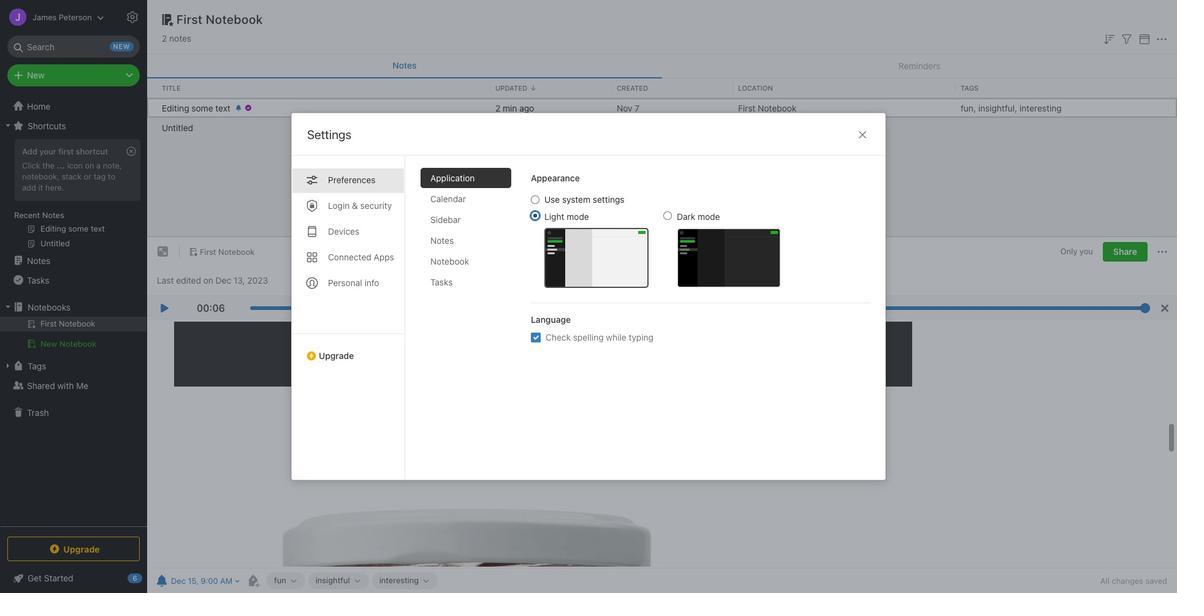 Task type: describe. For each thing, give the bounding box(es) containing it.
notebook inside note window element
[[218, 247, 255, 257]]

application
[[430, 173, 475, 183]]

recent notes
[[14, 210, 64, 220]]

13,
[[234, 275, 245, 286]]

tag
[[94, 172, 106, 181]]

0 vertical spatial tags
[[961, 84, 979, 92]]

insightful
[[316, 576, 350, 586]]

first notebook inside button
[[200, 247, 255, 257]]

nov 7
[[617, 103, 640, 113]]

shared
[[27, 380, 55, 391]]

interesting inside "button"
[[379, 576, 419, 586]]

row group containing editing some text
[[147, 98, 1177, 137]]

a
[[96, 161, 101, 170]]

connected
[[328, 252, 371, 262]]

notebook inside row group
[[758, 103, 797, 113]]

notes inside group
[[42, 210, 64, 220]]

nov
[[617, 103, 632, 113]]

new notebook button
[[0, 337, 147, 351]]

group containing add your first shortcut
[[0, 135, 147, 256]]

tags button
[[0, 356, 147, 376]]

on inside the icon on a note, notebook, stack or tag to add it here.
[[85, 161, 94, 170]]

editing
[[162, 103, 189, 113]]

location
[[738, 84, 773, 92]]

Light mode radio
[[531, 212, 540, 220]]

min
[[503, 103, 517, 113]]

tab list containing notes
[[147, 54, 1177, 78]]

0 horizontal spatial upgrade button
[[7, 537, 140, 562]]

click
[[22, 161, 40, 170]]

calendar
[[430, 194, 466, 204]]

login
[[328, 200, 350, 211]]

reminders button
[[662, 54, 1177, 78]]

untitled button
[[147, 118, 1177, 137]]

recent
[[14, 210, 40, 220]]

new notebook
[[40, 339, 97, 349]]

&
[[352, 200, 358, 211]]

expand notebooks image
[[3, 302, 13, 312]]

share
[[1113, 247, 1137, 257]]

while
[[606, 332, 626, 343]]

2 for 2 notes
[[162, 33, 167, 44]]

tree containing home
[[0, 96, 147, 526]]

mode for light mode
[[567, 212, 589, 222]]

first
[[58, 147, 74, 156]]

notebook tab
[[421, 251, 511, 272]]

text
[[215, 103, 230, 113]]

only you
[[1061, 247, 1093, 257]]

1 vertical spatial settings
[[307, 128, 351, 142]]

sidebar
[[430, 215, 461, 225]]

shortcuts button
[[0, 116, 147, 135]]

check spelling while typing
[[546, 332, 654, 343]]

notebooks
[[28, 302, 71, 312]]

Search text field
[[16, 36, 131, 58]]

first inside row group
[[738, 103, 755, 113]]

settings tooltip
[[136, 5, 196, 29]]

sidebar tab
[[421, 210, 511, 230]]

click the ...
[[22, 161, 65, 170]]

your
[[39, 147, 56, 156]]

reminders
[[899, 60, 941, 71]]

only
[[1061, 247, 1078, 257]]

trash
[[27, 407, 49, 418]]

to
[[108, 172, 115, 181]]

spelling
[[573, 332, 604, 343]]

calendar tab
[[421, 189, 511, 209]]

fun,
[[961, 103, 976, 113]]

system
[[562, 194, 590, 205]]

title
[[162, 84, 181, 92]]

last edited on dec 13, 2023
[[157, 275, 268, 286]]

use system settings
[[544, 194, 624, 205]]

appearance
[[531, 173, 580, 183]]

application tab
[[421, 168, 511, 188]]

0 vertical spatial first
[[177, 12, 203, 26]]

new for new notebook
[[40, 339, 57, 349]]

with
[[57, 380, 74, 391]]

the
[[43, 161, 55, 170]]

2 min ago
[[495, 103, 534, 113]]

fun
[[274, 576, 286, 586]]

new notebook group
[[0, 317, 147, 356]]

shared with me
[[27, 380, 88, 391]]

mode for dark mode
[[698, 212, 720, 222]]

00:06
[[197, 303, 225, 314]]

fun, insightful, interesting
[[961, 103, 1062, 113]]

note window element
[[147, 237, 1177, 593]]

row group containing title
[[147, 78, 1177, 98]]

insightful button
[[308, 573, 369, 590]]

preferences
[[328, 175, 376, 185]]

upgrade for the rightmost upgrade popup button
[[319, 351, 354, 361]]

created
[[617, 84, 648, 92]]

note,
[[103, 161, 122, 170]]

7
[[635, 103, 640, 113]]

personal
[[328, 278, 362, 288]]

stack
[[62, 172, 82, 181]]

updated
[[495, 84, 527, 92]]

tasks inside tasks tab
[[430, 277, 453, 288]]

tags inside tags button
[[28, 361, 46, 371]]

Note Editor text field
[[147, 321, 1177, 568]]

first notebook button
[[185, 244, 259, 261]]



Task type: vqa. For each thing, say whether or not it's contained in the screenshot.
The To within the my mood tracker about this template: easily chart your mood every day of the year with our dai ly mood tracker tem plate. click each square to change the cell background accordin...
no



Task type: locate. For each thing, give the bounding box(es) containing it.
first
[[177, 12, 203, 26], [738, 103, 755, 113], [200, 247, 216, 257]]

1 vertical spatial 2
[[495, 103, 500, 113]]

0 horizontal spatial settings
[[154, 12, 186, 21]]

1 horizontal spatial upgrade
[[319, 351, 354, 361]]

notes link
[[0, 251, 147, 270]]

all
[[1100, 576, 1110, 586]]

new inside popup button
[[27, 70, 45, 80]]

home
[[27, 101, 50, 111]]

settings up preferences
[[307, 128, 351, 142]]

new
[[27, 70, 45, 80], [40, 339, 57, 349]]

notebooks link
[[0, 297, 147, 317]]

first down location
[[738, 103, 755, 113]]

light mode
[[544, 212, 589, 222]]

1 vertical spatial first notebook
[[738, 103, 797, 113]]

tasks down notebook tab
[[430, 277, 453, 288]]

on left dec
[[203, 275, 213, 286]]

tree
[[0, 96, 147, 526]]

tab list containing preferences
[[292, 156, 405, 480]]

0 vertical spatial upgrade
[[319, 351, 354, 361]]

row group
[[147, 78, 1177, 98], [147, 98, 1177, 137]]

Dark mode radio
[[663, 212, 672, 220]]

you
[[1080, 247, 1093, 257]]

2 vertical spatial first notebook
[[200, 247, 255, 257]]

login & security
[[328, 200, 392, 211]]

0 vertical spatial interesting
[[1020, 103, 1062, 113]]

expand tags image
[[3, 361, 13, 371]]

upgrade button
[[292, 334, 405, 366], [7, 537, 140, 562]]

1 horizontal spatial settings
[[307, 128, 351, 142]]

0 horizontal spatial tasks
[[27, 275, 49, 285]]

notebook inside group
[[60, 339, 97, 349]]

notes inside tab
[[430, 235, 454, 246]]

check
[[546, 332, 571, 343]]

on inside note window element
[[203, 275, 213, 286]]

1 horizontal spatial tasks
[[430, 277, 453, 288]]

tasks inside tasks button
[[27, 275, 49, 285]]

tags up fun,
[[961, 84, 979, 92]]

it
[[38, 183, 43, 192]]

tab list for application
[[292, 156, 405, 480]]

tags up shared
[[28, 361, 46, 371]]

1 mode from the left
[[567, 212, 589, 222]]

personal info
[[328, 278, 379, 288]]

settings inside settings tooltip
[[154, 12, 186, 21]]

interesting button
[[372, 573, 438, 590]]

me
[[76, 380, 88, 391]]

0 horizontal spatial interesting
[[379, 576, 419, 586]]

first up 'notes'
[[177, 12, 203, 26]]

1 horizontal spatial on
[[203, 275, 213, 286]]

row group up the 7
[[147, 78, 1177, 98]]

first notebook up 'notes'
[[177, 12, 263, 26]]

icon
[[67, 161, 83, 170]]

settings
[[154, 12, 186, 21], [307, 128, 351, 142]]

1 horizontal spatial tags
[[961, 84, 979, 92]]

1 vertical spatial upgrade
[[63, 544, 100, 555]]

1 vertical spatial interesting
[[379, 576, 419, 586]]

untitled
[[162, 122, 193, 133]]

interesting
[[1020, 103, 1062, 113], [379, 576, 419, 586]]

0 horizontal spatial tags
[[28, 361, 46, 371]]

first notebook inside row group
[[738, 103, 797, 113]]

notes
[[393, 60, 417, 71], [42, 210, 64, 220], [430, 235, 454, 246], [27, 255, 50, 266]]

first up last edited on dec 13, 2023
[[200, 247, 216, 257]]

option group
[[531, 194, 781, 288]]

notes inside button
[[393, 60, 417, 71]]

new inside button
[[40, 339, 57, 349]]

mode down system
[[567, 212, 589, 222]]

0 vertical spatial settings
[[154, 12, 186, 21]]

notes
[[169, 33, 191, 44]]

notes tab
[[421, 231, 511, 251]]

1 row group from the top
[[147, 78, 1177, 98]]

0 vertical spatial upgrade button
[[292, 334, 405, 366]]

dark
[[677, 212, 695, 222]]

editing some text
[[162, 103, 230, 113]]

2 mode from the left
[[698, 212, 720, 222]]

2 vertical spatial first
[[200, 247, 216, 257]]

home link
[[0, 96, 147, 116]]

2
[[162, 33, 167, 44], [495, 103, 500, 113]]

on left a at the left top of page
[[85, 161, 94, 170]]

upgrade inside 'tab list'
[[319, 351, 354, 361]]

dark mode
[[677, 212, 720, 222]]

first inside button
[[200, 247, 216, 257]]

0 horizontal spatial mode
[[567, 212, 589, 222]]

1 horizontal spatial interesting
[[1020, 103, 1062, 113]]

shortcuts
[[28, 120, 66, 131]]

expand note image
[[156, 245, 170, 259]]

1 horizontal spatial 2
[[495, 103, 500, 113]]

...
[[57, 161, 65, 170]]

first notebook down location
[[738, 103, 797, 113]]

language
[[531, 315, 571, 325]]

group
[[0, 135, 147, 256]]

tags
[[961, 84, 979, 92], [28, 361, 46, 371]]

tasks button
[[0, 270, 147, 290]]

upgrade for upgrade popup button to the left
[[63, 544, 100, 555]]

new up tags button
[[40, 339, 57, 349]]

typing
[[629, 332, 654, 343]]

cell
[[0, 317, 147, 332]]

tasks up notebooks
[[27, 275, 49, 285]]

insightful,
[[978, 103, 1017, 113]]

notes inside "link"
[[27, 255, 50, 266]]

None search field
[[16, 36, 131, 58]]

1 vertical spatial upgrade button
[[7, 537, 140, 562]]

2 notes
[[162, 33, 191, 44]]

fun button
[[267, 573, 305, 590]]

first notebook up dec
[[200, 247, 255, 257]]

light
[[544, 212, 564, 222]]

all changes saved
[[1100, 576, 1167, 586]]

1 vertical spatial first
[[738, 103, 755, 113]]

option group containing use system settings
[[531, 194, 781, 288]]

use
[[544, 194, 560, 205]]

notebook,
[[22, 172, 59, 181]]

close image
[[855, 128, 870, 142]]

0 horizontal spatial on
[[85, 161, 94, 170]]

1 horizontal spatial mode
[[698, 212, 720, 222]]

tasks tab
[[421, 272, 511, 292]]

0 horizontal spatial upgrade
[[63, 544, 100, 555]]

new for new
[[27, 70, 45, 80]]

0 vertical spatial on
[[85, 161, 94, 170]]

icon on a note, notebook, stack or tag to add it here.
[[22, 161, 122, 192]]

notebook inside tab
[[430, 256, 469, 267]]

tab list containing application
[[421, 168, 521, 480]]

notebook
[[206, 12, 263, 26], [758, 103, 797, 113], [218, 247, 255, 257], [430, 256, 469, 267], [60, 339, 97, 349]]

add
[[22, 183, 36, 192]]

tab list for appearance
[[421, 168, 521, 480]]

2023
[[247, 275, 268, 286]]

0 horizontal spatial 2
[[162, 33, 167, 44]]

0 vertical spatial new
[[27, 70, 45, 80]]

1 vertical spatial new
[[40, 339, 57, 349]]

1 vertical spatial tags
[[28, 361, 46, 371]]

1 horizontal spatial upgrade button
[[292, 334, 405, 366]]

trash link
[[0, 403, 147, 422]]

apps
[[374, 252, 394, 262]]

interesting right insightful,
[[1020, 103, 1062, 113]]

0 vertical spatial 2
[[162, 33, 167, 44]]

interesting right insightful button
[[379, 576, 419, 586]]

mode right dark
[[698, 212, 720, 222]]

dec
[[216, 275, 231, 286]]

2 left 'notes'
[[162, 33, 167, 44]]

row group down created
[[147, 98, 1177, 137]]

upgrade
[[319, 351, 354, 361], [63, 544, 100, 555]]

add
[[22, 147, 37, 156]]

1 vertical spatial on
[[203, 275, 213, 286]]

new up home
[[27, 70, 45, 80]]

ago
[[519, 103, 534, 113]]

shortcut
[[76, 147, 108, 156]]

2 left min
[[495, 103, 500, 113]]

settings image
[[125, 10, 140, 25]]

2 row group from the top
[[147, 98, 1177, 137]]

mode
[[567, 212, 589, 222], [698, 212, 720, 222]]

last
[[157, 275, 174, 286]]

changes
[[1112, 576, 1143, 586]]

devices
[[328, 226, 359, 237]]

settings
[[593, 194, 624, 205]]

2 for 2 min ago
[[495, 103, 500, 113]]

here.
[[45, 183, 64, 192]]

Use system settings radio
[[531, 196, 540, 204]]

Check spelling while typing checkbox
[[531, 333, 541, 342]]

saved
[[1146, 576, 1167, 586]]

2 inside row group
[[495, 103, 500, 113]]

add tag image
[[246, 574, 261, 589]]

connected apps
[[328, 252, 394, 262]]

security
[[360, 200, 392, 211]]

some
[[192, 103, 213, 113]]

share button
[[1103, 242, 1148, 262]]

0 vertical spatial first notebook
[[177, 12, 263, 26]]

tab list
[[147, 54, 1177, 78], [292, 156, 405, 480], [421, 168, 521, 480]]

settings up '2 notes' on the top
[[154, 12, 186, 21]]

add your first shortcut
[[22, 147, 108, 156]]



